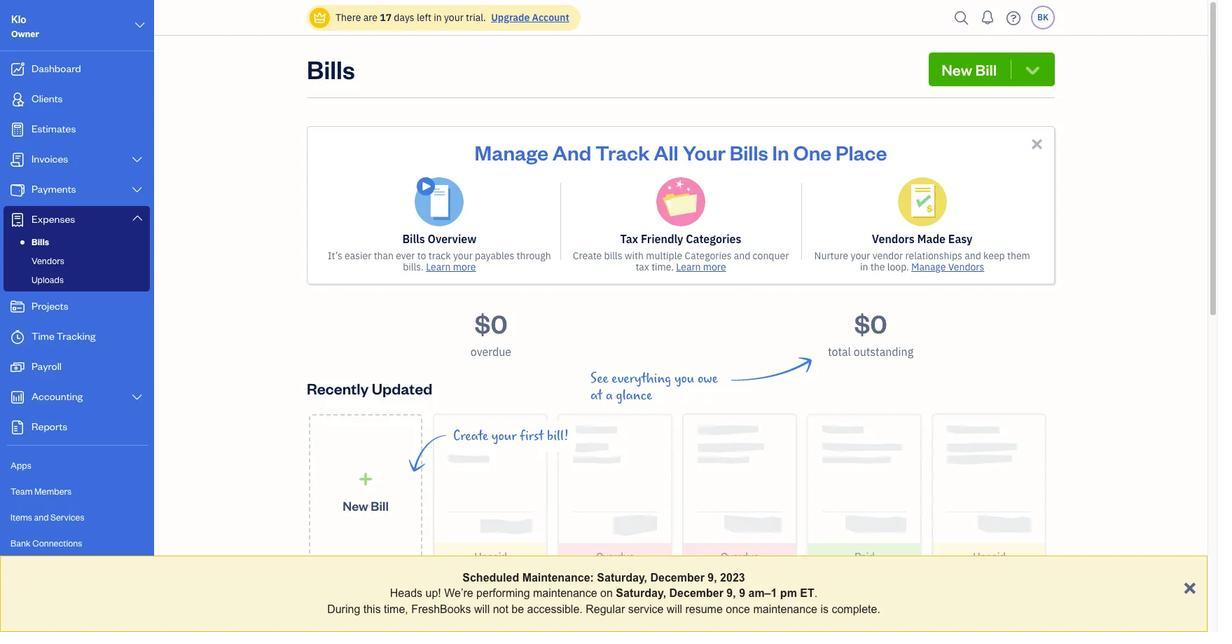 Task type: vqa. For each thing, say whether or not it's contained in the screenshot.


Task type: locate. For each thing, give the bounding box(es) containing it.
all left this
[[313, 599, 331, 619]]

create bills with multiple categories and conquer tax time.
[[573, 250, 789, 273]]

manage
[[475, 139, 549, 165], [912, 261, 946, 273]]

create for create your first bill!
[[453, 428, 489, 444]]

2023
[[721, 572, 746, 584]]

and right items
[[34, 512, 49, 523]]

payments
[[32, 182, 76, 196]]

create left first
[[453, 428, 489, 444]]

learn
[[426, 261, 451, 273], [677, 261, 701, 273]]

projects
[[32, 299, 68, 313]]

1 horizontal spatial in
[[861, 261, 869, 273]]

.
[[815, 588, 818, 600]]

0 horizontal spatial maintenance
[[533, 588, 598, 600]]

1 horizontal spatial learn more
[[677, 261, 727, 273]]

$0 down the payables
[[475, 307, 508, 340]]

1 horizontal spatial bill
[[976, 60, 997, 79]]

1 vertical spatial manage
[[912, 261, 946, 273]]

all bills
[[313, 599, 363, 619]]

create for create bills with multiple categories and conquer tax time.
[[573, 250, 602, 262]]

and left the "conquer"
[[734, 250, 751, 262]]

1 vertical spatial new
[[343, 497, 368, 513]]

1 horizontal spatial vendors
[[872, 232, 915, 246]]

to
[[418, 250, 426, 262]]

and inside nurture your vendor relationships and keep them in the loop.
[[965, 250, 982, 262]]

uploads
[[32, 274, 64, 285]]

bills inside main element
[[32, 236, 49, 247]]

0 vertical spatial create
[[573, 250, 602, 262]]

more down tax friendly categories
[[704, 261, 727, 273]]

and inside create bills with multiple categories and conquer tax time.
[[734, 250, 751, 262]]

new down search image
[[942, 60, 973, 79]]

0 vertical spatial saturday,
[[597, 572, 648, 584]]

2 will from the left
[[667, 603, 683, 615]]

keep
[[984, 250, 1006, 262]]

0 horizontal spatial create
[[453, 428, 489, 444]]

bill down plus image
[[371, 497, 389, 513]]

$0 overdue
[[471, 307, 512, 359]]

1 horizontal spatial learn
[[677, 261, 701, 273]]

et
[[801, 588, 815, 600]]

vendors
[[872, 232, 915, 246], [32, 255, 64, 266], [949, 261, 985, 273]]

in left the
[[861, 261, 869, 273]]

$0 inside $0 total outstanding
[[855, 307, 888, 340]]

your left the
[[851, 250, 871, 262]]

team members link
[[4, 479, 150, 504]]

conquer
[[753, 250, 789, 262]]

and inside items and services link
[[34, 512, 49, 523]]

and down easy
[[965, 250, 982, 262]]

it's
[[328, 250, 343, 262]]

new down plus image
[[343, 497, 368, 513]]

place
[[836, 139, 888, 165]]

1 horizontal spatial new bill
[[942, 60, 997, 79]]

there
[[336, 11, 361, 24]]

1 horizontal spatial and
[[734, 250, 751, 262]]

0 vertical spatial in
[[434, 11, 442, 24]]

add a new bill image
[[373, 600, 386, 618]]

updated
[[372, 378, 433, 398]]

bank
[[11, 538, 31, 549]]

0 vertical spatial december
[[651, 572, 705, 584]]

1 horizontal spatial all
[[654, 139, 679, 165]]

new bill inside button
[[942, 60, 997, 79]]

time tracking
[[32, 329, 96, 343]]

× button
[[1184, 573, 1197, 599]]

bank connections
[[11, 538, 82, 549]]

bills left this
[[334, 599, 363, 619]]

and
[[734, 250, 751, 262], [965, 250, 982, 262], [34, 512, 49, 523]]

settings link
[[4, 557, 150, 582]]

payment image
[[9, 183, 26, 197]]

maintenance down maintenance:
[[533, 588, 598, 600]]

1 $0 from the left
[[475, 307, 508, 340]]

will left not on the left of page
[[474, 603, 490, 615]]

there are 17 days left in your trial. upgrade account
[[336, 11, 570, 24]]

chevron large down image for accounting
[[131, 392, 144, 403]]

bills down the crown image
[[307, 53, 355, 86]]

vendors up vendor
[[872, 232, 915, 246]]

resume
[[686, 603, 723, 615]]

0 horizontal spatial unpaid
[[474, 550, 507, 564]]

9, left 2023
[[708, 572, 717, 584]]

categories down tax friendly categories
[[685, 250, 732, 262]]

than
[[374, 250, 394, 262]]

bills.
[[403, 261, 424, 273]]

2 learn more from the left
[[677, 261, 727, 273]]

0 horizontal spatial learn more
[[426, 261, 476, 273]]

friendly
[[641, 232, 684, 246]]

create
[[573, 250, 602, 262], [453, 428, 489, 444]]

create left the bills
[[573, 250, 602, 262]]

1 horizontal spatial manage
[[912, 261, 946, 273]]

account
[[532, 11, 570, 24]]

will right service
[[667, 603, 683, 615]]

create inside create bills with multiple categories and conquer tax time.
[[573, 250, 602, 262]]

0 vertical spatial bill
[[976, 60, 997, 79]]

go to help image
[[1003, 7, 1025, 28]]

$0
[[475, 307, 508, 340], [855, 307, 888, 340]]

items
[[11, 512, 32, 523]]

$0 for $0 overdue
[[475, 307, 508, 340]]

1 horizontal spatial more
[[704, 261, 727, 273]]

your
[[444, 11, 464, 24], [453, 250, 473, 262], [851, 250, 871, 262], [492, 428, 517, 444]]

bill!
[[547, 428, 569, 444]]

and
[[553, 139, 592, 165]]

december
[[651, 572, 705, 584], [670, 588, 724, 600]]

left
[[417, 11, 432, 24]]

in
[[434, 11, 442, 24], [861, 261, 869, 273]]

chevron large down image inside 'invoices' link
[[131, 154, 144, 165]]

bill
[[976, 60, 997, 79], [371, 497, 389, 513]]

bills link
[[6, 233, 147, 250]]

bills down expenses
[[32, 236, 49, 247]]

2 horizontal spatial vendors
[[949, 261, 985, 273]]

1 vertical spatial create
[[453, 428, 489, 444]]

saturday, up the on
[[597, 572, 648, 584]]

0 horizontal spatial will
[[474, 603, 490, 615]]

project image
[[9, 300, 26, 314]]

easy
[[949, 232, 973, 246]]

manage down made
[[912, 261, 946, 273]]

maintenance down pm
[[754, 603, 818, 615]]

projects link
[[4, 293, 150, 322]]

learn more down tax friendly categories
[[677, 261, 727, 273]]

total
[[828, 345, 851, 359]]

0 horizontal spatial learn
[[426, 261, 451, 273]]

categories
[[686, 232, 742, 246], [685, 250, 732, 262]]

complete.
[[832, 603, 881, 615]]

0 horizontal spatial more
[[453, 261, 476, 273]]

1 more from the left
[[453, 261, 476, 273]]

regular
[[586, 603, 625, 615]]

2 unpaid from the left
[[973, 550, 1006, 564]]

0 vertical spatial manage
[[475, 139, 549, 165]]

bills
[[307, 53, 355, 86], [730, 139, 769, 165], [403, 232, 425, 246], [32, 236, 49, 247], [334, 599, 363, 619]]

0 horizontal spatial 9,
[[708, 572, 717, 584]]

×
[[1184, 573, 1197, 599]]

track
[[596, 139, 650, 165]]

1 horizontal spatial create
[[573, 250, 602, 262]]

1 horizontal spatial maintenance
[[754, 603, 818, 615]]

crown image
[[313, 10, 327, 25]]

unpaid up search text box
[[973, 550, 1006, 564]]

nurture your vendor relationships and keep them in the loop.
[[815, 250, 1031, 273]]

all left your
[[654, 139, 679, 165]]

new bill down search image
[[942, 60, 997, 79]]

$0 inside the $0 overdue
[[475, 307, 508, 340]]

during
[[327, 603, 360, 615]]

timer image
[[9, 330, 26, 344]]

bill left chevrondown image
[[976, 60, 997, 79]]

accounting link
[[4, 383, 150, 412]]

0 horizontal spatial in
[[434, 11, 442, 24]]

0 vertical spatial new
[[942, 60, 973, 79]]

more right track
[[453, 261, 476, 273]]

members
[[34, 486, 72, 497]]

0 horizontal spatial and
[[34, 512, 49, 523]]

1 learn more from the left
[[426, 261, 476, 273]]

expenses link
[[4, 206, 150, 233]]

1 unpaid from the left
[[474, 550, 507, 564]]

payables
[[475, 250, 515, 262]]

new bill down plus image
[[343, 497, 389, 513]]

saturday, up service
[[616, 588, 667, 600]]

1 horizontal spatial new
[[942, 60, 973, 79]]

your down the "overview" at top
[[453, 250, 473, 262]]

0 horizontal spatial new bill
[[343, 497, 389, 513]]

learn for overview
[[426, 261, 451, 273]]

chevron large down image for invoices
[[131, 154, 144, 165]]

report image
[[9, 421, 26, 435]]

9
[[740, 588, 746, 600]]

vendors down easy
[[949, 261, 985, 273]]

2 learn from the left
[[677, 261, 701, 273]]

2 horizontal spatial and
[[965, 250, 982, 262]]

chart image
[[9, 390, 26, 404]]

0 horizontal spatial vendors
[[32, 255, 64, 266]]

be
[[512, 603, 524, 615]]

settings
[[11, 563, 43, 575]]

manage left the and
[[475, 139, 549, 165]]

0 horizontal spatial new
[[343, 497, 368, 513]]

1 vertical spatial categories
[[685, 250, 732, 262]]

expense image
[[9, 213, 26, 227]]

time.
[[652, 261, 674, 273]]

in right the left
[[434, 11, 442, 24]]

am–1
[[749, 588, 778, 600]]

new bill button
[[930, 53, 1055, 86]]

your inside it's easier than ever to track your payables through bills.
[[453, 250, 473, 262]]

0 horizontal spatial $0
[[475, 307, 508, 340]]

0 horizontal spatial bill
[[371, 497, 389, 513]]

vendors made easy image
[[898, 177, 947, 226]]

0 vertical spatial categories
[[686, 232, 742, 246]]

tax friendly categories image
[[657, 177, 706, 226]]

1 horizontal spatial $0
[[855, 307, 888, 340]]

owe
[[698, 371, 718, 387]]

0 horizontal spatial manage
[[475, 139, 549, 165]]

estimates
[[32, 122, 76, 135]]

maintenance
[[533, 588, 598, 600], [754, 603, 818, 615]]

on
[[601, 588, 613, 600]]

chevron large down image
[[134, 17, 146, 34], [131, 154, 144, 165], [131, 184, 144, 196], [131, 212, 144, 224], [131, 392, 144, 403]]

glance
[[616, 388, 653, 404]]

items and services
[[11, 512, 84, 523]]

1 horizontal spatial unpaid
[[973, 550, 1006, 564]]

0 vertical spatial maintenance
[[533, 588, 598, 600]]

a
[[606, 388, 613, 404]]

unpaid
[[474, 550, 507, 564], [973, 550, 1006, 564]]

apps
[[11, 460, 31, 471]]

your
[[683, 139, 726, 165]]

1 learn from the left
[[426, 261, 451, 273]]

1 vertical spatial maintenance
[[754, 603, 818, 615]]

9, left 9
[[727, 588, 736, 600]]

learn more down the "overview" at top
[[426, 261, 476, 273]]

1 vertical spatial in
[[861, 261, 869, 273]]

ever
[[396, 250, 415, 262]]

notifications image
[[977, 4, 999, 32]]

1 horizontal spatial 9,
[[727, 588, 736, 600]]

1 horizontal spatial will
[[667, 603, 683, 615]]

vendors for vendors
[[32, 255, 64, 266]]

learn right bills. on the left of page
[[426, 261, 451, 273]]

payroll
[[32, 360, 62, 373]]

chevron large down image inside 'payments' "link"
[[131, 184, 144, 196]]

× dialog
[[0, 556, 1208, 632]]

0 horizontal spatial all
[[313, 599, 331, 619]]

2 more from the left
[[704, 261, 727, 273]]

tracking
[[57, 329, 96, 343]]

0 vertical spatial new bill
[[942, 60, 997, 79]]

categories up create bills with multiple categories and conquer tax time.
[[686, 232, 742, 246]]

invoices
[[32, 152, 68, 165]]

vendors inside main element
[[32, 255, 64, 266]]

2 $0 from the left
[[855, 307, 888, 340]]

$0 total outstanding
[[828, 307, 914, 359]]

time,
[[384, 603, 408, 615]]

learn right time.
[[677, 261, 701, 273]]

vendors up uploads
[[32, 255, 64, 266]]

$0 up the outstanding
[[855, 307, 888, 340]]

unpaid up scheduled
[[474, 550, 507, 564]]

it's easier than ever to track your payables through bills.
[[328, 250, 551, 273]]



Task type: describe. For each thing, give the bounding box(es) containing it.
invoices link
[[4, 146, 150, 175]]

team members
[[11, 486, 72, 497]]

performing
[[477, 588, 530, 600]]

tax
[[621, 232, 639, 246]]

chevrondown image
[[1024, 60, 1043, 79]]

manage for manage vendors
[[912, 261, 946, 273]]

track
[[429, 250, 451, 262]]

learn more for friendly
[[677, 261, 727, 273]]

team
[[11, 486, 33, 497]]

payroll link
[[4, 353, 150, 382]]

through
[[517, 250, 551, 262]]

tax friendly categories
[[621, 232, 742, 246]]

vendors for vendors made easy
[[872, 232, 915, 246]]

not
[[493, 603, 509, 615]]

client image
[[9, 93, 26, 107]]

services
[[51, 512, 84, 523]]

once
[[726, 603, 751, 615]]

1 horizontal spatial overdue
[[596, 550, 635, 564]]

time
[[32, 329, 55, 343]]

manage vendors
[[912, 261, 985, 273]]

bill inside button
[[976, 60, 997, 79]]

new inside button
[[942, 60, 973, 79]]

1 vertical spatial december
[[670, 588, 724, 600]]

heads
[[390, 588, 423, 600]]

apps link
[[4, 453, 150, 478]]

upgrade
[[491, 11, 530, 24]]

see
[[591, 371, 609, 387]]

bk
[[1038, 12, 1049, 22]]

your inside nurture your vendor relationships and keep them in the loop.
[[851, 250, 871, 262]]

dashboard image
[[9, 62, 26, 76]]

1 vertical spatial new bill
[[343, 497, 389, 513]]

owner
[[11, 28, 39, 39]]

manage and track all your bills in one place
[[475, 139, 888, 165]]

learn for friendly
[[677, 261, 701, 273]]

bills
[[604, 250, 623, 262]]

bills overview image
[[415, 177, 464, 226]]

1 will from the left
[[474, 603, 490, 615]]

money image
[[9, 360, 26, 374]]

see everything you owe at a glance
[[591, 371, 718, 404]]

overview
[[428, 232, 477, 246]]

loop.
[[888, 261, 910, 273]]

reports link
[[4, 414, 150, 442]]

relationships
[[906, 250, 963, 262]]

manage for manage and track all your bills in one place
[[475, 139, 549, 165]]

2 horizontal spatial overdue
[[721, 550, 759, 564]]

new bill button
[[930, 53, 1055, 86]]

17
[[380, 11, 392, 24]]

vendor
[[873, 250, 904, 262]]

categories inside create bills with multiple categories and conquer tax time.
[[685, 250, 732, 262]]

connections
[[32, 538, 82, 549]]

bills left in
[[730, 139, 769, 165]]

chevron large down image for expenses
[[131, 212, 144, 224]]

service
[[628, 603, 664, 615]]

nurture
[[815, 250, 849, 262]]

more for bills overview
[[453, 261, 476, 273]]

bills overview
[[403, 232, 477, 246]]

klo owner
[[11, 13, 39, 39]]

plus image
[[358, 472, 374, 486]]

in inside nurture your vendor relationships and keep them in the loop.
[[861, 261, 869, 273]]

outstanding
[[854, 345, 914, 359]]

bills up to in the top of the page
[[403, 232, 425, 246]]

$0 for $0 total outstanding
[[855, 307, 888, 340]]

one
[[794, 139, 832, 165]]

search image
[[951, 7, 973, 28]]

1 vertical spatial 9,
[[727, 588, 736, 600]]

estimate image
[[9, 123, 26, 137]]

this
[[364, 603, 381, 615]]

Search text field
[[858, 598, 1054, 620]]

scheduled
[[463, 572, 519, 584]]

made
[[918, 232, 946, 246]]

the
[[871, 261, 885, 273]]

0 vertical spatial all
[[654, 139, 679, 165]]

expenses
[[32, 212, 75, 226]]

your left first
[[492, 428, 517, 444]]

more for tax friendly categories
[[704, 261, 727, 273]]

bank connections link
[[4, 531, 150, 556]]

accounting
[[32, 390, 83, 403]]

scheduled maintenance: saturday, december 9, 2023 heads up! we're performing maintenance on saturday, december 9, 9 am–1 pm et . during this time, freshbooks will not be accessible. regular service will resume once maintenance is complete.
[[327, 572, 881, 615]]

0 horizontal spatial overdue
[[471, 345, 512, 359]]

freshbooks
[[412, 603, 471, 615]]

main element
[[0, 0, 189, 632]]

0 vertical spatial 9,
[[708, 572, 717, 584]]

is
[[821, 603, 829, 615]]

upgrade account link
[[489, 11, 570, 24]]

learn more for overview
[[426, 261, 476, 273]]

clients link
[[4, 86, 150, 114]]

invoice image
[[9, 153, 26, 167]]

payments link
[[4, 176, 150, 205]]

klo
[[11, 13, 26, 26]]

dashboard
[[32, 62, 81, 75]]

vendors made easy
[[872, 232, 973, 246]]

everything
[[612, 371, 672, 387]]

are
[[364, 11, 378, 24]]

chevron large down image for payments
[[131, 184, 144, 196]]

recently updated
[[307, 378, 433, 398]]

1 vertical spatial saturday,
[[616, 588, 667, 600]]

1 vertical spatial all
[[313, 599, 331, 619]]

days
[[394, 11, 415, 24]]

close image
[[1030, 136, 1046, 152]]

your left the trial.
[[444, 11, 464, 24]]

clients
[[32, 92, 63, 105]]

with
[[625, 250, 644, 262]]

1 vertical spatial bill
[[371, 497, 389, 513]]

you
[[675, 371, 695, 387]]

time tracking link
[[4, 323, 150, 352]]

vendors link
[[6, 252, 147, 269]]



